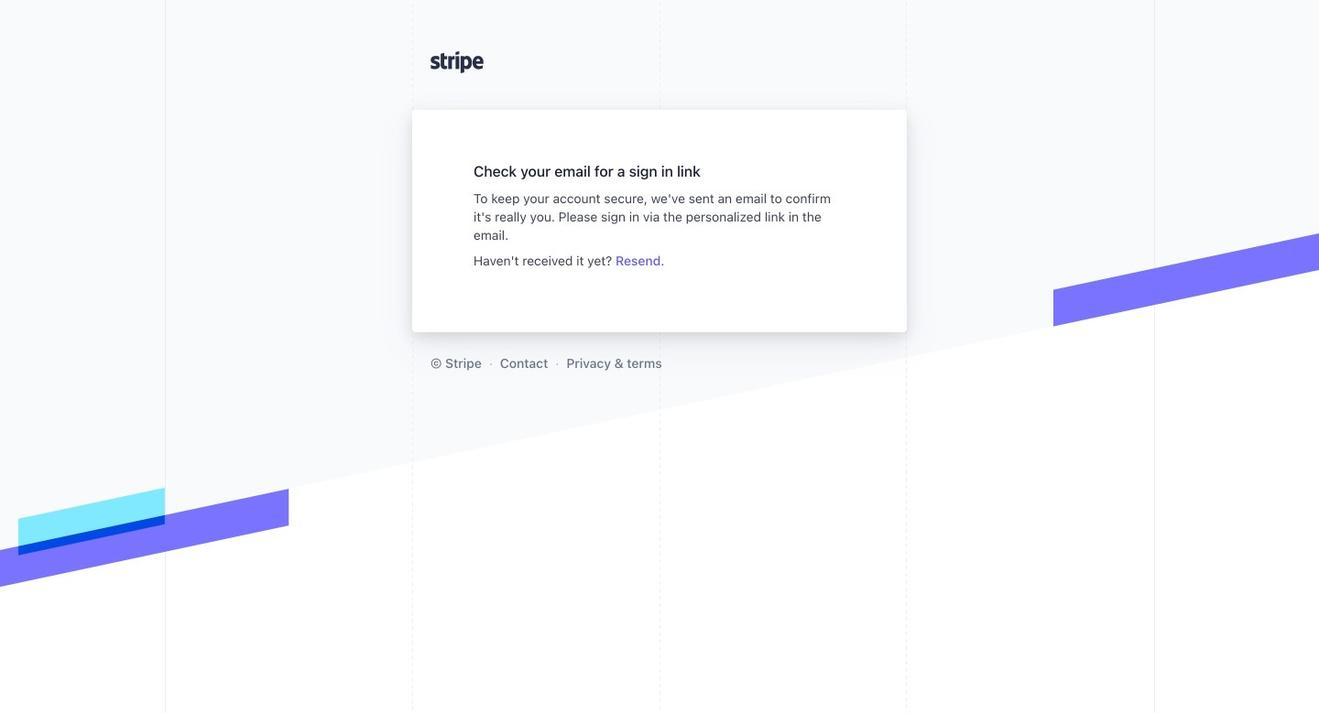 Task type: vqa. For each thing, say whether or not it's contained in the screenshot.
Notifications ICON
no



Task type: locate. For each thing, give the bounding box(es) containing it.
stripe image
[[431, 51, 484, 73]]



